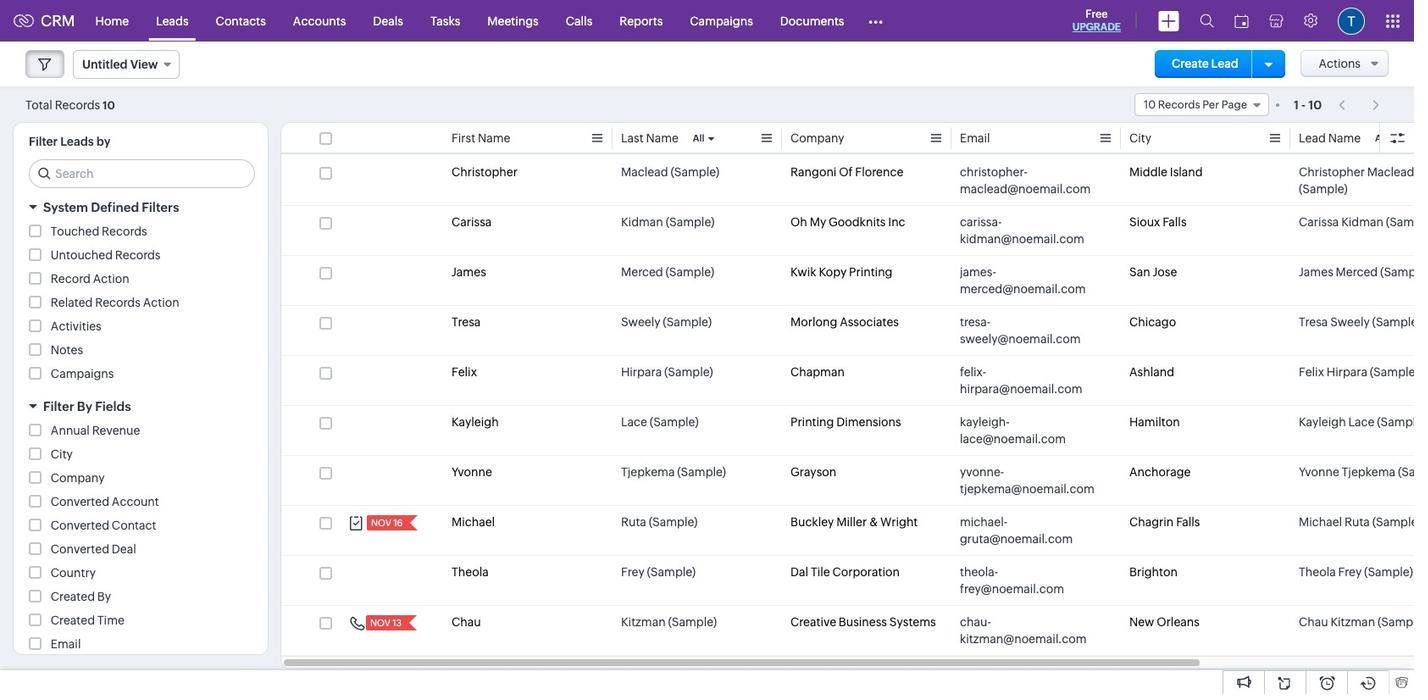Task type: vqa. For each thing, say whether or not it's contained in the screenshot.


Task type: describe. For each thing, give the bounding box(es) containing it.
1 vertical spatial printing
[[791, 415, 834, 429]]

dal
[[791, 565, 809, 579]]

chau for chau
[[452, 615, 481, 629]]

1 lace from the left
[[621, 415, 648, 429]]

lead inside button
[[1212, 57, 1239, 70]]

nov for michael
[[371, 518, 392, 528]]

reports
[[620, 14, 663, 28]]

new orleans
[[1130, 615, 1200, 629]]

0 horizontal spatial action
[[93, 272, 129, 286]]

carissa for carissa kidman (sam
[[1299, 215, 1340, 229]]

0 vertical spatial city
[[1130, 131, 1152, 145]]

first
[[452, 131, 476, 145]]

buckley
[[791, 515, 834, 529]]

1 vertical spatial email
[[51, 637, 81, 651]]

frey (sample)
[[621, 565, 696, 579]]

tile
[[811, 565, 830, 579]]

tjepkema (sample)
[[621, 465, 726, 479]]

ruta (sample)
[[621, 515, 698, 529]]

calls link
[[552, 0, 606, 41]]

converted for converted deal
[[51, 543, 109, 556]]

touched records
[[51, 225, 147, 238]]

accounts link
[[280, 0, 360, 41]]

untitled
[[82, 58, 128, 71]]

touched
[[51, 225, 99, 238]]

maclead inside maclead (sample) link
[[621, 165, 668, 179]]

island
[[1170, 165, 1203, 179]]

rangoni
[[791, 165, 837, 179]]

created for created by
[[51, 590, 95, 604]]

oh
[[791, 215, 808, 229]]

lead name
[[1299, 131, 1362, 145]]

(sample) for buckley miller & wright
[[649, 515, 698, 529]]

my
[[810, 215, 827, 229]]

carissa kidman (sam link
[[1299, 214, 1415, 231]]

untouched
[[51, 248, 113, 262]]

contact
[[112, 519, 156, 532]]

2 kidman from the left
[[1342, 215, 1384, 229]]

yvonne tjepkema (sa link
[[1299, 464, 1415, 481]]

nov 13
[[370, 618, 402, 628]]

related records action
[[51, 296, 179, 309]]

christopher for christopher maclead (sample)
[[1299, 165, 1366, 179]]

10 Records Per Page field
[[1135, 93, 1270, 116]]

untouched records
[[51, 248, 161, 262]]

felix for felix
[[452, 365, 477, 379]]

documents link
[[767, 0, 858, 41]]

(sample) for grayson
[[678, 465, 726, 479]]

tjepkema (sample) link
[[621, 464, 726, 481]]

michael ruta (sample
[[1299, 515, 1415, 529]]

2 sweely from the left
[[1331, 315, 1370, 329]]

hamilton
[[1130, 415, 1180, 429]]

sweely@noemail.com
[[960, 332, 1081, 346]]

chau- kitzman@noemail.com link
[[960, 614, 1096, 648]]

1 merced from the left
[[621, 265, 663, 279]]

theola frey (sample) link
[[1299, 564, 1414, 581]]

name for last name
[[646, 131, 679, 145]]

san jose
[[1130, 265, 1178, 279]]

of
[[839, 165, 853, 179]]

search element
[[1190, 0, 1225, 42]]

kitzman@noemail.com
[[960, 632, 1087, 646]]

(sample) for chapman
[[665, 365, 714, 379]]

created time
[[51, 614, 124, 627]]

actions
[[1319, 57, 1361, 70]]

carissa- kidman@noemail.com link
[[960, 214, 1096, 248]]

deals link
[[360, 0, 417, 41]]

2 ruta from the left
[[1345, 515, 1371, 529]]

10 for 1 - 10
[[1309, 98, 1322, 111]]

hirpara (sample) link
[[621, 364, 714, 381]]

kayleigh- lace@noemail.com
[[960, 415, 1067, 446]]

maclead (sample) link
[[621, 164, 720, 181]]

theola- frey@noemail.com link
[[960, 564, 1096, 598]]

calls
[[566, 14, 593, 28]]

name for first name
[[478, 131, 511, 145]]

falls for sioux falls
[[1163, 215, 1187, 229]]

hirpara (sample)
[[621, 365, 714, 379]]

activities
[[51, 320, 101, 333]]

wright
[[881, 515, 918, 529]]

christopher maclead (sample)
[[1299, 165, 1415, 196]]

michael-
[[960, 515, 1008, 529]]

kidman (sample)
[[621, 215, 715, 229]]

merced (sample) link
[[621, 264, 715, 281]]

(sample) for creative business systems
[[668, 615, 717, 629]]

chau for chau kitzman (sampl
[[1299, 615, 1329, 629]]

converted for converted account
[[51, 495, 109, 509]]

Untitled View field
[[73, 50, 180, 79]]

jose
[[1153, 265, 1178, 279]]

1 horizontal spatial campaigns
[[690, 14, 753, 28]]

calendar image
[[1235, 14, 1249, 28]]

created by
[[51, 590, 111, 604]]

inc
[[889, 215, 906, 229]]

annual revenue
[[51, 424, 140, 437]]

per
[[1203, 98, 1220, 111]]

corporation
[[833, 565, 900, 579]]

0 vertical spatial printing
[[849, 265, 893, 279]]

1 vertical spatial company
[[51, 471, 105, 485]]

kayleigh for kayleigh
[[452, 415, 499, 429]]

search image
[[1200, 14, 1215, 28]]

1 ruta from the left
[[621, 515, 647, 529]]

country
[[51, 566, 96, 580]]

meetings
[[488, 14, 539, 28]]

10 for total records 10
[[103, 99, 115, 111]]

felix-
[[960, 365, 987, 379]]

(sample for felix hirpara (sample
[[1371, 365, 1415, 379]]

(sample) inside 'christopher maclead (sample)'
[[1299, 182, 1348, 196]]

by for filter
[[77, 399, 92, 414]]

records for untouched
[[115, 248, 161, 262]]

frey@noemail.com
[[960, 582, 1065, 596]]

kayleigh lace (sampl
[[1299, 415, 1415, 429]]

(samp
[[1381, 265, 1415, 279]]

2 lace from the left
[[1349, 415, 1375, 429]]

create lead
[[1172, 57, 1239, 70]]

all for last name
[[693, 133, 705, 143]]

all for lead name
[[1376, 133, 1387, 143]]

yvonne- tjepkema@noemail.com
[[960, 465, 1095, 496]]

created for created time
[[51, 614, 95, 627]]

1 horizontal spatial company
[[791, 131, 845, 145]]

reports link
[[606, 0, 677, 41]]

(sa
[[1399, 465, 1415, 479]]

felix for felix hirpara (sample
[[1299, 365, 1325, 379]]

theola-
[[960, 565, 999, 579]]

lace@noemail.com
[[960, 432, 1067, 446]]

christopher- maclead@noemail.com link
[[960, 164, 1096, 198]]

0 horizontal spatial campaigns
[[51, 367, 114, 381]]

free
[[1086, 8, 1108, 20]]

(sample) for morlong associates
[[663, 315, 712, 329]]

profile image
[[1338, 7, 1366, 34]]

theola for theola frey (sample)
[[1299, 565, 1337, 579]]

james merced (samp link
[[1299, 264, 1415, 281]]

sweely (sample)
[[621, 315, 712, 329]]

contacts link
[[202, 0, 280, 41]]

converted deal
[[51, 543, 136, 556]]

kayleigh lace (sampl link
[[1299, 414, 1415, 431]]

accounts
[[293, 14, 346, 28]]

(sam
[[1387, 215, 1415, 229]]

1 tjepkema from the left
[[621, 465, 675, 479]]

merced (sample)
[[621, 265, 715, 279]]

system defined filters
[[43, 200, 179, 214]]



Task type: locate. For each thing, give the bounding box(es) containing it.
10 right -
[[1309, 98, 1322, 111]]

christopher maclead (sample) link
[[1299, 164, 1415, 198]]

kitzman (sample)
[[621, 615, 717, 629]]

2 created from the top
[[51, 614, 95, 627]]

christopher-
[[960, 165, 1028, 179]]

1 maclead from the left
[[621, 165, 668, 179]]

1 frey from the left
[[621, 565, 645, 579]]

converted up country
[[51, 543, 109, 556]]

converted up converted contact
[[51, 495, 109, 509]]

frey
[[621, 565, 645, 579], [1339, 565, 1362, 579]]

(sample) down sweely (sample) link
[[665, 365, 714, 379]]

filter leads by
[[29, 135, 111, 148]]

0 horizontal spatial city
[[51, 448, 73, 461]]

1 horizontal spatial hirpara
[[1327, 365, 1368, 379]]

filter inside dropdown button
[[43, 399, 74, 414]]

2 frey from the left
[[1339, 565, 1362, 579]]

0 horizontal spatial name
[[478, 131, 511, 145]]

yvonne-
[[960, 465, 1005, 479]]

(sample) inside sweely (sample) link
[[663, 315, 712, 329]]

(sample) down tjepkema (sample) link
[[649, 515, 698, 529]]

(sample) inside kitzman (sample) link
[[668, 615, 717, 629]]

lace (sample) link
[[621, 414, 699, 431]]

0 horizontal spatial email
[[51, 637, 81, 651]]

felix- hirpara@noemail.com
[[960, 365, 1083, 396]]

falls right the chagrin
[[1177, 515, 1201, 529]]

0 horizontal spatial lace
[[621, 415, 648, 429]]

1 carissa from the left
[[452, 215, 492, 229]]

1 vertical spatial action
[[143, 296, 179, 309]]

(sample up kayleigh lace (sampl link
[[1371, 365, 1415, 379]]

yvonne tjepkema (sa
[[1299, 465, 1415, 479]]

(sample) inside maclead (sample) link
[[671, 165, 720, 179]]

kayleigh for kayleigh lace (sampl
[[1299, 415, 1347, 429]]

1 horizontal spatial leads
[[156, 14, 189, 28]]

sioux falls
[[1130, 215, 1187, 229]]

3 converted from the top
[[51, 543, 109, 556]]

annual
[[51, 424, 90, 437]]

dimensions
[[837, 415, 902, 429]]

(sample) down frey (sample) link
[[668, 615, 717, 629]]

yvonne for yvonne tjepkema (sa
[[1299, 465, 1340, 479]]

kitzman down theola frey (sample)
[[1331, 615, 1376, 629]]

records inside field
[[1159, 98, 1201, 111]]

1 hirpara from the left
[[621, 365, 662, 379]]

0 vertical spatial company
[[791, 131, 845, 145]]

records down defined
[[102, 225, 147, 238]]

1 horizontal spatial city
[[1130, 131, 1152, 145]]

leads left by on the top left of page
[[60, 135, 94, 148]]

brighton
[[1130, 565, 1178, 579]]

city up middle at the right of page
[[1130, 131, 1152, 145]]

1 michael from the left
[[452, 515, 495, 529]]

0 horizontal spatial michael
[[452, 515, 495, 529]]

0 horizontal spatial yvonne
[[452, 465, 492, 479]]

1 horizontal spatial ruta
[[1345, 515, 1371, 529]]

create menu image
[[1159, 11, 1180, 31]]

2 christopher from the left
[[1299, 165, 1366, 179]]

chicago
[[1130, 315, 1177, 329]]

christopher down first name
[[452, 165, 518, 179]]

(sampl for chau kitzman (sampl
[[1378, 615, 1415, 629]]

1 horizontal spatial james
[[1299, 265, 1334, 279]]

theola- frey@noemail.com
[[960, 565, 1065, 596]]

2 james from the left
[[1299, 265, 1334, 279]]

christopher inside 'christopher maclead (sample)'
[[1299, 165, 1366, 179]]

1 horizontal spatial merced
[[1336, 265, 1379, 279]]

2 kayleigh from the left
[[1299, 415, 1347, 429]]

1 horizontal spatial chau
[[1299, 615, 1329, 629]]

(sample inside 'michael ruta (sample' link
[[1373, 515, 1415, 529]]

hirpara up lace (sample)
[[621, 365, 662, 379]]

nov for chau
[[370, 618, 391, 628]]

name
[[478, 131, 511, 145], [646, 131, 679, 145], [1329, 131, 1362, 145]]

records for related
[[95, 296, 141, 309]]

records down touched records
[[115, 248, 161, 262]]

records for total
[[55, 98, 100, 111]]

tjepkema
[[621, 465, 675, 479], [1342, 465, 1396, 479]]

0 horizontal spatial kitzman
[[621, 615, 666, 629]]

0 horizontal spatial carissa
[[452, 215, 492, 229]]

0 horizontal spatial merced
[[621, 265, 663, 279]]

kidman up merced (sample)
[[621, 215, 664, 229]]

name right first
[[478, 131, 511, 145]]

carissa kidman (sam
[[1299, 215, 1415, 229]]

2 michael from the left
[[1299, 515, 1343, 529]]

2 vertical spatial converted
[[51, 543, 109, 556]]

filter for filter by fields
[[43, 399, 74, 414]]

tasks
[[431, 14, 461, 28]]

records left per
[[1159, 98, 1201, 111]]

maclead up (sam
[[1368, 165, 1415, 179]]

all up the christopher maclead (sample) link
[[1376, 133, 1387, 143]]

0 horizontal spatial tresa
[[452, 315, 481, 329]]

(sample) down merced (sample)
[[663, 315, 712, 329]]

0 vertical spatial by
[[77, 399, 92, 414]]

james- merced@noemail.com link
[[960, 264, 1096, 298]]

kidman left (sam
[[1342, 215, 1384, 229]]

(sampl down theola frey (sample)
[[1378, 615, 1415, 629]]

falls right sioux
[[1163, 215, 1187, 229]]

theola
[[452, 565, 489, 579], [1299, 565, 1337, 579]]

hirpara inside felix hirpara (sample link
[[1327, 365, 1368, 379]]

1 (sampl from the top
[[1378, 415, 1415, 429]]

0 horizontal spatial company
[[51, 471, 105, 485]]

email up christopher-
[[960, 131, 991, 145]]

theola for theola
[[452, 565, 489, 579]]

create
[[1172, 57, 1210, 70]]

10 inside total records 10
[[103, 99, 115, 111]]

dal tile corporation
[[791, 565, 900, 579]]

navigation
[[1331, 92, 1389, 117]]

by for created
[[97, 590, 111, 604]]

michael for michael
[[452, 515, 495, 529]]

tresa for tresa
[[452, 315, 481, 329]]

maclead down last name
[[621, 165, 668, 179]]

0 horizontal spatial sweely
[[621, 315, 661, 329]]

(sampl for kayleigh lace (sampl
[[1378, 415, 1415, 429]]

1 horizontal spatial theola
[[1299, 565, 1337, 579]]

0 horizontal spatial maclead
[[621, 165, 668, 179]]

lace down hirpara (sample) link
[[621, 415, 648, 429]]

1 chau from the left
[[452, 615, 481, 629]]

nov
[[371, 518, 392, 528], [370, 618, 391, 628]]

1 horizontal spatial email
[[960, 131, 991, 145]]

2 tresa from the left
[[1299, 315, 1329, 329]]

filter
[[29, 135, 58, 148], [43, 399, 74, 414]]

(sample down (sa in the bottom of the page
[[1373, 515, 1415, 529]]

name for lead name
[[1329, 131, 1362, 145]]

christopher
[[452, 165, 518, 179], [1299, 165, 1366, 179]]

merced up sweely (sample) link
[[621, 265, 663, 279]]

create lead button
[[1155, 50, 1256, 78]]

0 vertical spatial (sampl
[[1378, 415, 1415, 429]]

(sample down (samp
[[1373, 315, 1415, 329]]

(sampl up (sa in the bottom of the page
[[1378, 415, 1415, 429]]

1 horizontal spatial sweely
[[1331, 315, 1370, 329]]

row group
[[281, 156, 1415, 656]]

michael up theola frey (sample) link
[[1299, 515, 1343, 529]]

1 tresa from the left
[[452, 315, 481, 329]]

frey down 'michael ruta (sample' link
[[1339, 565, 1362, 579]]

(sample) for dal tile corporation
[[647, 565, 696, 579]]

profile element
[[1328, 0, 1376, 41]]

yvonne for yvonne
[[452, 465, 492, 479]]

tjepkema up ruta (sample) link
[[621, 465, 675, 479]]

ashland
[[1130, 365, 1175, 379]]

1 kayleigh from the left
[[452, 415, 499, 429]]

yvonne inside "link"
[[1299, 465, 1340, 479]]

(sample) down 'michael ruta (sample' link
[[1365, 565, 1414, 579]]

tresa for tresa sweely (sample
[[1299, 315, 1329, 329]]

0 horizontal spatial lead
[[1212, 57, 1239, 70]]

1 horizontal spatial felix
[[1299, 365, 1325, 379]]

merced@noemail.com
[[960, 282, 1086, 296]]

name up the christopher maclead (sample) link
[[1329, 131, 1362, 145]]

0 horizontal spatial frey
[[621, 565, 645, 579]]

related
[[51, 296, 93, 309]]

filter for filter leads by
[[29, 135, 58, 148]]

grayson
[[791, 465, 837, 479]]

frey down ruta (sample) link
[[621, 565, 645, 579]]

1 christopher from the left
[[452, 165, 518, 179]]

crm
[[41, 12, 75, 30]]

(sample for michael ruta (sample
[[1373, 515, 1415, 529]]

2 all from the left
[[1376, 133, 1387, 143]]

0 vertical spatial falls
[[1163, 215, 1187, 229]]

&
[[870, 515, 878, 529]]

10 up by on the top left of page
[[103, 99, 115, 111]]

1 all from the left
[[693, 133, 705, 143]]

last
[[621, 131, 644, 145]]

1 horizontal spatial kidman
[[1342, 215, 1384, 229]]

total
[[25, 98, 52, 111]]

0 vertical spatial converted
[[51, 495, 109, 509]]

Other Modules field
[[858, 7, 895, 34]]

(sample) up carissa kidman (sam
[[1299, 182, 1348, 196]]

(sample inside felix hirpara (sample link
[[1371, 365, 1415, 379]]

nov 16
[[371, 518, 403, 528]]

chau right 13
[[452, 615, 481, 629]]

company up converted account
[[51, 471, 105, 485]]

1 vertical spatial nov
[[370, 618, 391, 628]]

sweely up hirpara (sample)
[[621, 315, 661, 329]]

falls for chagrin falls
[[1177, 515, 1201, 529]]

2 carissa from the left
[[1299, 215, 1340, 229]]

lead down 1 - 10
[[1299, 131, 1326, 145]]

2 (sampl from the top
[[1378, 615, 1415, 629]]

christopher down lead name
[[1299, 165, 1366, 179]]

Search text field
[[30, 160, 254, 187]]

carissa down 'christopher maclead (sample)'
[[1299, 215, 1340, 229]]

christopher- maclead@noemail.com
[[960, 165, 1091, 196]]

tresa
[[452, 315, 481, 329], [1299, 315, 1329, 329]]

leads up view
[[156, 14, 189, 28]]

lead
[[1212, 57, 1239, 70], [1299, 131, 1326, 145]]

middle
[[1130, 165, 1168, 179]]

2 vertical spatial (sample
[[1373, 515, 1415, 529]]

kopy
[[819, 265, 847, 279]]

1 horizontal spatial by
[[97, 590, 111, 604]]

2 horizontal spatial 10
[[1309, 98, 1322, 111]]

campaigns right "reports" link
[[690, 14, 753, 28]]

chau-
[[960, 615, 992, 629]]

0 horizontal spatial christopher
[[452, 165, 518, 179]]

0 horizontal spatial chau
[[452, 615, 481, 629]]

printing right kopy on the right of the page
[[849, 265, 893, 279]]

(sample) inside kidman (sample) link
[[666, 215, 715, 229]]

0 vertical spatial action
[[93, 272, 129, 286]]

1 vertical spatial converted
[[51, 519, 109, 532]]

1 name from the left
[[478, 131, 511, 145]]

nov 16 link
[[367, 515, 405, 531]]

michael right 16
[[452, 515, 495, 529]]

1 horizontal spatial all
[[1376, 133, 1387, 143]]

yvonne
[[452, 465, 492, 479], [1299, 465, 1340, 479]]

james for james
[[452, 265, 486, 279]]

2 kitzman from the left
[[1331, 615, 1376, 629]]

theola frey (sample)
[[1299, 565, 1414, 579]]

(sample inside tresa sweely (sample link
[[1373, 315, 1415, 329]]

1 vertical spatial (sampl
[[1378, 615, 1415, 629]]

anchorage
[[1130, 465, 1191, 479]]

time
[[97, 614, 124, 627]]

chagrin falls
[[1130, 515, 1201, 529]]

by up 'annual revenue'
[[77, 399, 92, 414]]

2 hirpara from the left
[[1327, 365, 1368, 379]]

(sample) inside ruta (sample) link
[[649, 515, 698, 529]]

1 horizontal spatial lead
[[1299, 131, 1326, 145]]

sweely (sample) link
[[621, 314, 712, 331]]

0 horizontal spatial leads
[[60, 135, 94, 148]]

james-
[[960, 265, 997, 279]]

records for 10
[[1159, 98, 1201, 111]]

records down record action at the top left of page
[[95, 296, 141, 309]]

0 horizontal spatial james
[[452, 265, 486, 279]]

tresa- sweely@noemail.com
[[960, 315, 1081, 346]]

by inside dropdown button
[[77, 399, 92, 414]]

city down annual
[[51, 448, 73, 461]]

lace up yvonne tjepkema (sa "link"
[[1349, 415, 1375, 429]]

records up filter leads by
[[55, 98, 100, 111]]

(sample) up kitzman (sample) link
[[647, 565, 696, 579]]

sweely down james merced (samp link
[[1331, 315, 1370, 329]]

lead right "create"
[[1212, 57, 1239, 70]]

all up maclead (sample)
[[693, 133, 705, 143]]

1 sweely from the left
[[621, 315, 661, 329]]

2 name from the left
[[646, 131, 679, 145]]

1 horizontal spatial tjepkema
[[1342, 465, 1396, 479]]

(sample)
[[671, 165, 720, 179], [1299, 182, 1348, 196], [666, 215, 715, 229], [666, 265, 715, 279], [663, 315, 712, 329], [665, 365, 714, 379], [650, 415, 699, 429], [678, 465, 726, 479], [649, 515, 698, 529], [647, 565, 696, 579], [1365, 565, 1414, 579], [668, 615, 717, 629]]

printing up grayson
[[791, 415, 834, 429]]

1 vertical spatial lead
[[1299, 131, 1326, 145]]

2 felix from the left
[[1299, 365, 1325, 379]]

campaigns down notes
[[51, 367, 114, 381]]

0 vertical spatial created
[[51, 590, 95, 604]]

carissa for carissa
[[452, 215, 492, 229]]

0 vertical spatial leads
[[156, 14, 189, 28]]

(sample) up 'tjepkema (sample)' at the bottom of the page
[[650, 415, 699, 429]]

ruta up frey (sample) link
[[621, 515, 647, 529]]

0 horizontal spatial hirpara
[[621, 365, 662, 379]]

0 vertical spatial (sample
[[1373, 315, 1415, 329]]

1 vertical spatial by
[[97, 590, 111, 604]]

ruta down yvonne tjepkema (sa "link"
[[1345, 515, 1371, 529]]

0 horizontal spatial ruta
[[621, 515, 647, 529]]

merced left (samp
[[1336, 265, 1379, 279]]

1 horizontal spatial name
[[646, 131, 679, 145]]

0 vertical spatial filter
[[29, 135, 58, 148]]

1 james from the left
[[452, 265, 486, 279]]

1 vertical spatial (sample
[[1371, 365, 1415, 379]]

system
[[43, 200, 88, 214]]

1 horizontal spatial christopher
[[1299, 165, 1366, 179]]

total records 10
[[25, 98, 115, 111]]

(sample) down kidman (sample) link
[[666, 265, 715, 279]]

1 vertical spatial campaigns
[[51, 367, 114, 381]]

2 converted from the top
[[51, 519, 109, 532]]

campaigns link
[[677, 0, 767, 41]]

1 horizontal spatial maclead
[[1368, 165, 1415, 179]]

0 horizontal spatial 10
[[103, 99, 115, 111]]

0 horizontal spatial tjepkema
[[621, 465, 675, 479]]

gruta@noemail.com
[[960, 532, 1073, 546]]

1 horizontal spatial 10
[[1144, 98, 1156, 111]]

christopher for christopher
[[452, 165, 518, 179]]

10 left per
[[1144, 98, 1156, 111]]

1 horizontal spatial yvonne
[[1299, 465, 1340, 479]]

michael for michael ruta (sample
[[1299, 515, 1343, 529]]

free upgrade
[[1073, 8, 1121, 33]]

buckley miller & wright
[[791, 515, 918, 529]]

by
[[77, 399, 92, 414], [97, 590, 111, 604]]

(sample) inside theola frey (sample) link
[[1365, 565, 1414, 579]]

nov left 16
[[371, 518, 392, 528]]

meetings link
[[474, 0, 552, 41]]

chau
[[452, 615, 481, 629], [1299, 615, 1329, 629]]

created down country
[[51, 590, 95, 604]]

1 yvonne from the left
[[452, 465, 492, 479]]

hirpara up kayleigh lace (sampl link
[[1327, 365, 1368, 379]]

(sample) down last name
[[671, 165, 720, 179]]

0 horizontal spatial all
[[693, 133, 705, 143]]

chau down theola frey (sample)
[[1299, 615, 1329, 629]]

2 theola from the left
[[1299, 565, 1337, 579]]

0 horizontal spatial theola
[[452, 565, 489, 579]]

felix
[[452, 365, 477, 379], [1299, 365, 1325, 379]]

leads
[[156, 14, 189, 28], [60, 135, 94, 148]]

(sample) for rangoni of florence
[[671, 165, 720, 179]]

carissa down first
[[452, 215, 492, 229]]

records
[[55, 98, 100, 111], [1159, 98, 1201, 111], [102, 225, 147, 238], [115, 248, 161, 262], [95, 296, 141, 309]]

0 horizontal spatial felix
[[452, 365, 477, 379]]

0 horizontal spatial by
[[77, 399, 92, 414]]

nov left 13
[[370, 618, 391, 628]]

record action
[[51, 272, 129, 286]]

1 - 10
[[1294, 98, 1322, 111]]

hirpara inside hirpara (sample) link
[[621, 365, 662, 379]]

0 vertical spatial email
[[960, 131, 991, 145]]

san
[[1130, 265, 1151, 279]]

campaigns
[[690, 14, 753, 28], [51, 367, 114, 381]]

10 inside field
[[1144, 98, 1156, 111]]

business
[[839, 615, 888, 629]]

home
[[95, 14, 129, 28]]

2 horizontal spatial name
[[1329, 131, 1362, 145]]

1 felix from the left
[[452, 365, 477, 379]]

tjepkema inside "link"
[[1342, 465, 1396, 479]]

1 vertical spatial leads
[[60, 135, 94, 148]]

kidman (sample) link
[[621, 214, 715, 231]]

(sample) down maclead (sample) link
[[666, 215, 715, 229]]

0 horizontal spatial printing
[[791, 415, 834, 429]]

oh my goodknits inc
[[791, 215, 906, 229]]

(sample) down lace (sample)
[[678, 465, 726, 479]]

filter by fields button
[[14, 392, 268, 421]]

kidman
[[621, 215, 664, 229], [1342, 215, 1384, 229]]

1 theola from the left
[[452, 565, 489, 579]]

(sample) inside frey (sample) link
[[647, 565, 696, 579]]

(sample) for printing dimensions
[[650, 415, 699, 429]]

deal
[[112, 543, 136, 556]]

action up 'related records action'
[[93, 272, 129, 286]]

sioux
[[1130, 215, 1161, 229]]

kitzman down frey (sample) link
[[621, 615, 666, 629]]

(sample) for kwik kopy printing
[[666, 265, 715, 279]]

2 chau from the left
[[1299, 615, 1329, 629]]

0 horizontal spatial kayleigh
[[452, 415, 499, 429]]

0 horizontal spatial kidman
[[621, 215, 664, 229]]

1 vertical spatial created
[[51, 614, 95, 627]]

(sample) inside tjepkema (sample) link
[[678, 465, 726, 479]]

1 vertical spatial city
[[51, 448, 73, 461]]

filter down total
[[29, 135, 58, 148]]

(sample) for oh my goodknits inc
[[666, 215, 715, 229]]

goodknits
[[829, 215, 886, 229]]

email down the created time
[[51, 637, 81, 651]]

converted for converted contact
[[51, 519, 109, 532]]

1 horizontal spatial lace
[[1349, 415, 1375, 429]]

1 horizontal spatial tresa
[[1299, 315, 1329, 329]]

by up 'time'
[[97, 590, 111, 604]]

system defined filters button
[[14, 192, 268, 222]]

james for james merced (samp
[[1299, 265, 1334, 279]]

action
[[93, 272, 129, 286], [143, 296, 179, 309]]

1 horizontal spatial action
[[143, 296, 179, 309]]

(sample) inside the lace (sample) link
[[650, 415, 699, 429]]

converted up converted deal on the bottom left of the page
[[51, 519, 109, 532]]

2 tjepkema from the left
[[1342, 465, 1396, 479]]

(sample for tresa sweely (sample
[[1373, 315, 1415, 329]]

filter up annual
[[43, 399, 74, 414]]

2 yvonne from the left
[[1299, 465, 1340, 479]]

3 name from the left
[[1329, 131, 1362, 145]]

0 vertical spatial lead
[[1212, 57, 1239, 70]]

action down untouched records
[[143, 296, 179, 309]]

maclead inside 'christopher maclead (sample)'
[[1368, 165, 1415, 179]]

tjepkema left (sa in the bottom of the page
[[1342, 465, 1396, 479]]

first name
[[452, 131, 511, 145]]

1 horizontal spatial kayleigh
[[1299, 415, 1347, 429]]

carissa-
[[960, 215, 1002, 229]]

sweely
[[621, 315, 661, 329], [1331, 315, 1370, 329]]

company up the rangoni
[[791, 131, 845, 145]]

(sample) inside "merced (sample)" link
[[666, 265, 715, 279]]

name right last
[[646, 131, 679, 145]]

tresa sweely (sample link
[[1299, 314, 1415, 331]]

0 vertical spatial campaigns
[[690, 14, 753, 28]]

2 maclead from the left
[[1368, 165, 1415, 179]]

1 created from the top
[[51, 590, 95, 604]]

2 merced from the left
[[1336, 265, 1379, 279]]

1 converted from the top
[[51, 495, 109, 509]]

row group containing christopher
[[281, 156, 1415, 656]]

1 horizontal spatial michael
[[1299, 515, 1343, 529]]

(sample) inside hirpara (sample) link
[[665, 365, 714, 379]]

1 horizontal spatial frey
[[1339, 565, 1362, 579]]

1 horizontal spatial printing
[[849, 265, 893, 279]]

1 kitzman from the left
[[621, 615, 666, 629]]

created down created by
[[51, 614, 95, 627]]

create menu element
[[1149, 0, 1190, 41]]

maclead@noemail.com
[[960, 182, 1091, 196]]

1 horizontal spatial kitzman
[[1331, 615, 1376, 629]]

james merced (samp
[[1299, 265, 1415, 279]]

1 vertical spatial falls
[[1177, 515, 1201, 529]]

records for touched
[[102, 225, 147, 238]]

1 vertical spatial filter
[[43, 399, 74, 414]]

1 horizontal spatial carissa
[[1299, 215, 1340, 229]]

0 vertical spatial nov
[[371, 518, 392, 528]]

last name
[[621, 131, 679, 145]]

1 kidman from the left
[[621, 215, 664, 229]]



